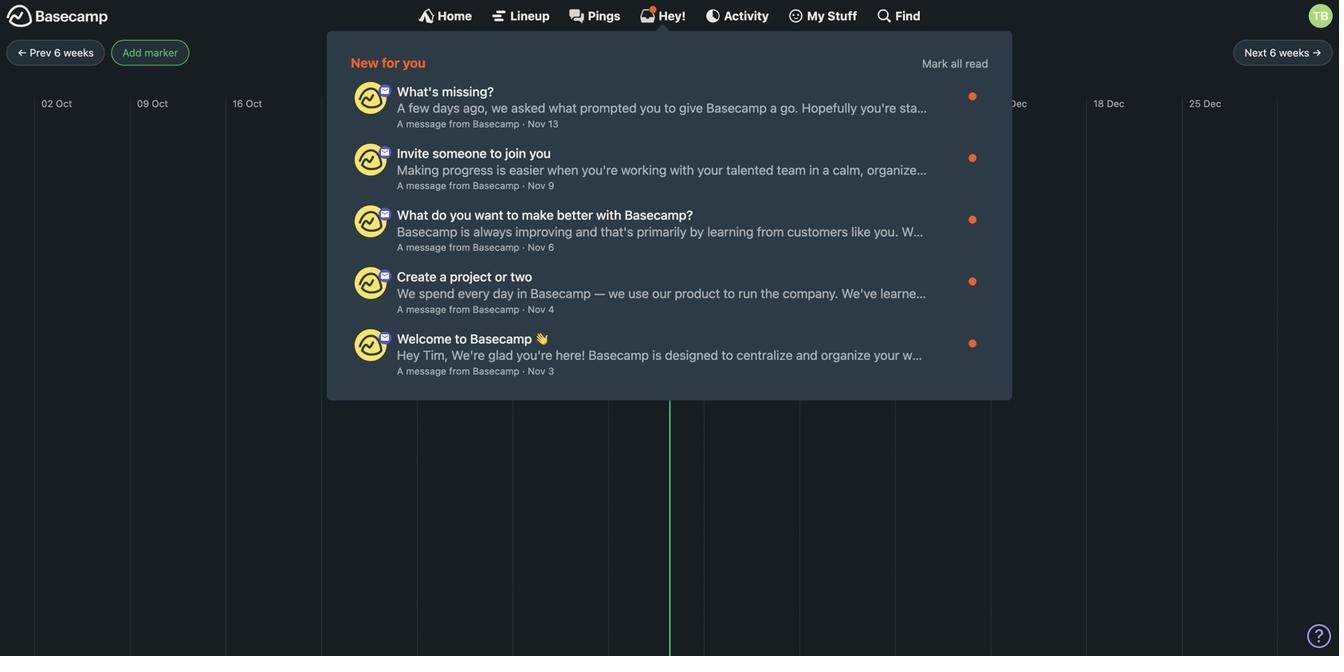 Task type: describe. For each thing, give the bounding box(es) containing it.
nov 9 element
[[528, 180, 554, 191]]

do
[[432, 208, 447, 223]]

to up "nov 6" element at top left
[[530, 213, 546, 232]]

basecamp image for create a project or two
[[355, 268, 387, 300]]

new for you
[[351, 55, 426, 71]]

nov left 3
[[528, 366, 546, 377]]

home link
[[419, 8, 472, 24]]

a message from basecamp nov 13
[[397, 118, 559, 130]]

someone
[[433, 146, 487, 161]]

lineup!
[[577, 213, 633, 232]]

0 vertical spatial the
[[549, 213, 574, 232]]

30
[[424, 98, 436, 109]]

view
[[659, 301, 685, 316]]

welcome to the lineup!
[[458, 213, 633, 232]]

find
[[896, 9, 921, 23]]

lineup.
[[739, 301, 781, 316]]

message for what
[[406, 242, 446, 253]]

2 horizontal spatial on
[[699, 301, 714, 316]]

1 horizontal spatial on
[[534, 250, 548, 265]]

nov down "welcome to the lineup!"
[[528, 242, 546, 253]]

nov 13 element
[[528, 118, 559, 130]]

06
[[520, 98, 532, 109]]

nov 6 element
[[528, 242, 554, 253]]

23
[[328, 98, 340, 109]]

04
[[902, 98, 915, 109]]

find button
[[877, 8, 921, 24]]

from for to
[[449, 180, 470, 191]]

basecamp image for welcome to basecamp 👋
[[355, 329, 387, 361]]

nov left 4
[[528, 304, 546, 315]]

welcome for welcome to basecamp 👋
[[397, 331, 452, 347]]

18
[[1094, 98, 1104, 109]]

9
[[548, 180, 554, 191]]

nov 3 element
[[528, 366, 554, 377]]

a message from basecamp nov 4
[[397, 304, 554, 315]]

dec for 11 dec
[[1010, 98, 1027, 109]]

30 oct
[[424, 98, 455, 109]]

switch accounts image
[[6, 4, 108, 29]]

← prev 6 weeks
[[18, 47, 94, 59]]

basecamp up the "join"
[[473, 118, 520, 130]]

a for welcome to basecamp 👋
[[397, 366, 404, 377]]

2 weeks from the left
[[1280, 47, 1310, 59]]

main element
[[0, 0, 1339, 401]]

06 nov
[[520, 98, 552, 109]]

nov left 20
[[629, 98, 646, 109]]

in
[[799, 250, 809, 265]]

two
[[511, 270, 532, 285]]

a left the visual
[[630, 250, 636, 265]]

6 inside main element
[[548, 242, 554, 253]]

27
[[807, 98, 818, 109]]

basecamp image for what do you want to make better with basecamp?
[[355, 206, 387, 238]]

13 nov
[[615, 98, 646, 109]]

nov right 20
[[726, 98, 743, 109]]

with
[[596, 208, 622, 223]]

27 nov
[[807, 98, 838, 109]]

1 from from the top
[[449, 118, 470, 130]]

activity
[[724, 9, 769, 23]]

onboarding image for what do you want to make better with basecamp?
[[379, 208, 391, 221]]

create a project or two
[[397, 270, 532, 285]]

what's
[[758, 250, 795, 265]]

18 dec
[[1094, 98, 1125, 109]]

a message from basecamp nov 6
[[397, 242, 554, 253]]

message for create
[[406, 304, 446, 315]]

new
[[351, 55, 379, 71]]

add start/end dates to a project link
[[458, 301, 641, 316]]

marker
[[145, 47, 178, 59]]

mark
[[922, 57, 948, 70]]

my
[[807, 9, 825, 23]]

working
[[458, 269, 503, 284]]

a message from basecamp nov 3
[[397, 366, 554, 377]]

want
[[475, 208, 504, 223]]

1 horizontal spatial project
[[600, 301, 641, 316]]

11
[[998, 98, 1007, 109]]

a for what's missing?
[[397, 118, 404, 130]]

a up start
[[676, 250, 683, 265]]

a for invite someone to join you
[[397, 180, 404, 191]]

oct for 02 oct
[[56, 98, 72, 109]]

02 oct
[[41, 98, 72, 109]]

add marker
[[122, 47, 178, 59]]

lineup link
[[491, 8, 550, 24]]

stuff
[[828, 9, 857, 23]]

0 horizontal spatial 6
[[54, 47, 61, 59]]

basecamp image for invite someone to join you
[[355, 144, 387, 176]]

add for add marker
[[122, 47, 142, 59]]

onboarding image for invite someone to join you
[[379, 146, 391, 159]]

a message from basecamp nov 9
[[397, 180, 554, 191]]

hey! button
[[640, 6, 686, 24]]

oct for 23 oct
[[343, 98, 359, 109]]

pings button
[[569, 8, 621, 24]]

it
[[689, 301, 696, 316]]

onboarding image for create a project or two
[[379, 270, 391, 283]]

hey!
[[659, 9, 686, 23]]

to left the "join"
[[490, 146, 502, 161]]

or
[[495, 270, 507, 285]]

lineup
[[510, 9, 550, 23]]

timeline
[[562, 250, 607, 265]]

start
[[669, 269, 696, 284]]

all
[[951, 57, 963, 70]]

to left the view
[[644, 301, 656, 316]]

2 horizontal spatial 6
[[1270, 47, 1277, 59]]

a down the when
[[590, 301, 597, 316]]

what
[[397, 208, 428, 223]]

pings
[[588, 9, 621, 23]]

to right want
[[507, 208, 519, 223]]

create
[[397, 270, 437, 285]]

02
[[41, 98, 53, 109]]

dec for 18 dec
[[1107, 98, 1125, 109]]

basecamp for you
[[473, 242, 520, 253]]

basecamp down start/end
[[470, 331, 532, 347]]

next
[[1245, 47, 1267, 59]]

message for what's
[[406, 118, 446, 130]]



Task type: vqa. For each thing, say whether or not it's contained in the screenshot.
Add marker's the Add
yes



Task type: locate. For each thing, give the bounding box(es) containing it.
oct
[[56, 98, 72, 109], [152, 98, 168, 109], [246, 98, 262, 109], [343, 98, 359, 109], [439, 98, 455, 109]]

welcome for welcome to the lineup!
[[458, 213, 527, 232]]

1 horizontal spatial 13
[[615, 98, 626, 109]]

basecamp image left 'what'
[[355, 206, 387, 238]]

basecamp?
[[625, 208, 693, 223]]

mark all read button
[[922, 55, 989, 72]]

2 dec from the left
[[1010, 98, 1027, 109]]

message down welcome to basecamp 👋
[[406, 366, 446, 377]]

1 vertical spatial basecamp image
[[355, 206, 387, 238]]

1 vertical spatial 13
[[548, 118, 559, 130]]

add left marker
[[122, 47, 142, 59]]

make
[[522, 208, 554, 223]]

1 vertical spatial basecamp image
[[355, 268, 387, 300]]

from down someone
[[449, 180, 470, 191]]

for right the new on the left top of the page
[[382, 55, 400, 71]]

you right do
[[450, 208, 472, 223]]

what's
[[397, 84, 439, 99]]

welcome
[[458, 213, 527, 232], [397, 331, 452, 347]]

0 horizontal spatial welcome
[[397, 331, 452, 347]]

and
[[559, 269, 581, 284], [699, 269, 721, 284]]

who's
[[842, 250, 875, 265]]

nov right 27
[[821, 98, 838, 109]]

0 horizontal spatial add
[[122, 47, 142, 59]]

on
[[534, 250, 548, 265], [507, 269, 521, 284], [699, 301, 714, 316]]

better
[[557, 208, 593, 223]]

oct right 30
[[439, 98, 455, 109]]

2 vertical spatial basecamp image
[[355, 329, 387, 361]]

4 dec from the left
[[1204, 98, 1222, 109]]

a up 'what'
[[397, 180, 404, 191]]

1 onboarding image from the top
[[379, 146, 391, 159]]

basecamp for basecamp
[[473, 366, 520, 377]]

missing?
[[442, 84, 494, 99]]

my stuff button
[[788, 8, 857, 24]]

and down snapshot
[[699, 269, 721, 284]]

1 vertical spatial the
[[717, 301, 736, 316]]

0 horizontal spatial you
[[403, 55, 426, 71]]

16 oct
[[233, 98, 262, 109]]

4
[[548, 304, 554, 315]]

1 vertical spatial you
[[530, 146, 551, 161]]

09
[[137, 98, 149, 109]]

play,
[[812, 250, 838, 265]]

to down a message from basecamp nov 4
[[455, 331, 467, 347]]

a up what,
[[552, 250, 558, 265]]

onboarding image for welcome to basecamp 👋
[[379, 332, 391, 345]]

1 horizontal spatial 6
[[548, 242, 554, 253]]

0 horizontal spatial weeks
[[64, 47, 94, 59]]

nov
[[535, 98, 552, 109], [629, 98, 646, 109], [726, 98, 743, 109], [821, 98, 838, 109], [528, 118, 546, 130], [528, 180, 546, 191], [528, 242, 546, 253], [528, 304, 546, 315], [528, 366, 546, 377]]

project down the plot
[[450, 270, 492, 285]]

1 and from the left
[[559, 269, 581, 284]]

message
[[406, 118, 446, 130], [406, 180, 446, 191], [406, 242, 446, 253], [406, 304, 446, 315], [406, 366, 446, 377]]

dec right 18
[[1107, 98, 1125, 109]]

from up welcome to basecamp 👋
[[449, 304, 470, 315]]

from down 30 oct
[[449, 118, 470, 130]]

0 vertical spatial welcome
[[458, 213, 527, 232]]

2 vertical spatial on
[[699, 301, 714, 316]]

you
[[403, 55, 426, 71], [530, 146, 551, 161], [450, 208, 472, 223]]

1 dec from the left
[[917, 98, 935, 109]]

5 from from the top
[[449, 366, 470, 377]]

oct right 23 on the left of the page
[[343, 98, 359, 109]]

weeks
[[64, 47, 94, 59], [1280, 47, 1310, 59]]

11 dec
[[998, 98, 1027, 109]]

0 horizontal spatial and
[[559, 269, 581, 284]]

04 dec
[[902, 98, 935, 109]]

for up the when
[[610, 250, 626, 265]]

from down welcome to basecamp 👋
[[449, 366, 470, 377]]

6 right prev
[[54, 47, 61, 59]]

0 horizontal spatial project
[[450, 270, 492, 285]]

message down create
[[406, 304, 446, 315]]

and down timeline
[[559, 269, 581, 284]]

6 right next
[[1270, 47, 1277, 59]]

13
[[615, 98, 626, 109], [548, 118, 559, 130]]

1 horizontal spatial projects
[[619, 269, 666, 284]]

projects up or
[[484, 250, 530, 265]]

1 basecamp image from the top
[[355, 144, 387, 176]]

09 oct
[[137, 98, 168, 109]]

you for for
[[403, 55, 426, 71]]

0 horizontal spatial the
[[549, 213, 574, 232]]

1 basecamp image from the top
[[355, 82, 387, 114]]

basecamp image for what's missing?
[[355, 82, 387, 114]]

a up invite
[[397, 118, 404, 130]]

a
[[397, 118, 404, 130], [397, 180, 404, 191], [397, 242, 404, 253], [397, 304, 404, 315], [397, 366, 404, 377]]

onboarding image
[[379, 84, 391, 97]]

4 from from the top
[[449, 304, 470, 315]]

1 oct from the left
[[56, 98, 72, 109]]

3 basecamp image from the top
[[355, 329, 387, 361]]

welcome inside main element
[[397, 331, 452, 347]]

2 and from the left
[[699, 269, 721, 284]]

4 a from the top
[[397, 304, 404, 315]]

1 horizontal spatial the
[[717, 301, 736, 316]]

my stuff
[[807, 9, 857, 23]]

basecamp down welcome to basecamp 👋
[[473, 366, 520, 377]]

0 vertical spatial basecamp image
[[355, 144, 387, 176]]

1 vertical spatial welcome
[[397, 331, 452, 347]]

2 message from the top
[[406, 180, 446, 191]]

1 message from the top
[[406, 118, 446, 130]]

a for what do you want to make better with basecamp?
[[397, 242, 404, 253]]

start/end
[[484, 301, 536, 316]]

to right the dates
[[575, 301, 587, 316]]

visual
[[640, 250, 673, 265]]

1 vertical spatial projects
[[619, 269, 666, 284]]

weeks left →
[[1280, 47, 1310, 59]]

3 onboarding image from the top
[[379, 270, 391, 283]]

snapshot
[[686, 250, 739, 265]]

oct right 16
[[246, 98, 262, 109]]

projects down the visual
[[619, 269, 666, 284]]

message up do
[[406, 180, 446, 191]]

basecamp image
[[355, 82, 387, 114], [355, 206, 387, 238]]

2 horizontal spatial you
[[530, 146, 551, 161]]

message down 30
[[406, 118, 446, 130]]

3 dec from the left
[[1107, 98, 1125, 109]]

for
[[382, 55, 400, 71], [610, 250, 626, 265]]

1 vertical spatial project
[[600, 301, 641, 316]]

0 vertical spatial you
[[403, 55, 426, 71]]

2 basecamp image from the top
[[355, 268, 387, 300]]

2 basecamp image from the top
[[355, 206, 387, 238]]

a up create
[[397, 242, 404, 253]]

13 inside main element
[[548, 118, 559, 130]]

0 vertical spatial basecamp image
[[355, 82, 387, 114]]

what,
[[524, 269, 556, 284]]

4 onboarding image from the top
[[379, 332, 391, 345]]

5 a from the top
[[397, 366, 404, 377]]

0 vertical spatial on
[[534, 250, 548, 265]]

nov right 06
[[535, 98, 552, 109]]

3 oct from the left
[[246, 98, 262, 109]]

→
[[1313, 47, 1322, 59]]

dec right 04
[[917, 98, 935, 109]]

3 from from the top
[[449, 242, 470, 253]]

basecamp up or
[[473, 242, 520, 253]]

1 horizontal spatial you
[[450, 208, 472, 223]]

25
[[1189, 98, 1201, 109]]

onboarding image
[[379, 146, 391, 159], [379, 208, 391, 221], [379, 270, 391, 283], [379, 332, 391, 345]]

what's missing?
[[397, 84, 494, 99]]

20
[[711, 98, 723, 109]]

3 message from the top
[[406, 242, 446, 253]]

on right the it at the top right of page
[[699, 301, 714, 316]]

plot
[[458, 250, 480, 265]]

2 vertical spatial you
[[450, 208, 472, 223]]

dec right 25
[[1204, 98, 1222, 109]]

basecamp for project
[[473, 304, 520, 315]]

dec right 11
[[1010, 98, 1027, 109]]

a down welcome to basecamp 👋
[[397, 366, 404, 377]]

20 nov
[[711, 98, 743, 109]]

welcome up a message from basecamp nov 6
[[458, 213, 527, 232]]

25 dec
[[1189, 98, 1222, 109]]

invite
[[397, 146, 429, 161]]

1 horizontal spatial weeks
[[1280, 47, 1310, 59]]

23 oct
[[328, 98, 359, 109]]

from for you
[[449, 242, 470, 253]]

4 message from the top
[[406, 304, 446, 315]]

you right the "join"
[[530, 146, 551, 161]]

0 vertical spatial project
[[450, 270, 492, 285]]

1 vertical spatial on
[[507, 269, 521, 284]]

basecamp up want
[[473, 180, 520, 191]]

add marker link
[[111, 40, 189, 66]]

0 horizontal spatial on
[[507, 269, 521, 284]]

dec for 04 dec
[[917, 98, 935, 109]]

project down the when
[[600, 301, 641, 316]]

oct right 02
[[56, 98, 72, 109]]

0 horizontal spatial 13
[[548, 118, 559, 130]]

add up welcome to basecamp 👋
[[458, 301, 481, 316]]

add start/end dates to a project to view it on the lineup.
[[458, 301, 781, 316]]

2 oct from the left
[[152, 98, 168, 109]]

on left what,
[[507, 269, 521, 284]]

invite someone to join you
[[397, 146, 551, 161]]

welcome down a message from basecamp nov 4
[[397, 331, 452, 347]]

from for project
[[449, 304, 470, 315]]

the up "nov 6" element at top left
[[549, 213, 574, 232]]

4 oct from the left
[[343, 98, 359, 109]]

on up what,
[[534, 250, 548, 265]]

basecamp image down the new on the left top of the page
[[355, 82, 387, 114]]

dec for 25 dec
[[1204, 98, 1222, 109]]

prev
[[30, 47, 51, 59]]

oct right 09
[[152, 98, 168, 109]]

you for do
[[450, 208, 472, 223]]

project inside main element
[[450, 270, 492, 285]]

add for add start/end dates to a project to view it on the lineup.
[[458, 301, 481, 316]]

oct for 16 oct
[[246, 98, 262, 109]]

5 oct from the left
[[439, 98, 455, 109]]

6
[[54, 47, 61, 59], [1270, 47, 1277, 59], [548, 242, 554, 253]]

nov left 9
[[528, 180, 546, 191]]

👋
[[535, 331, 548, 347]]

what do you want to make better with basecamp?
[[397, 208, 693, 223]]

1 vertical spatial for
[[610, 250, 626, 265]]

3 a from the top
[[397, 242, 404, 253]]

nov down 06 nov
[[528, 118, 546, 130]]

a down create
[[397, 304, 404, 315]]

←
[[18, 47, 27, 59]]

from
[[449, 118, 470, 130], [449, 180, 470, 191], [449, 242, 470, 253], [449, 304, 470, 315], [449, 366, 470, 377]]

welcome to basecamp 👋
[[397, 331, 548, 347]]

plot projects on a timeline for a visual a snapshot of what's in play, who's working on what, and when projects start and end.
[[458, 250, 875, 284]]

projects
[[484, 250, 530, 265], [619, 269, 666, 284]]

1 horizontal spatial and
[[699, 269, 721, 284]]

a
[[552, 250, 558, 265], [630, 250, 636, 265], [676, 250, 683, 265], [440, 270, 447, 285], [590, 301, 597, 316]]

home
[[438, 9, 472, 23]]

join
[[505, 146, 526, 161]]

the down end.
[[717, 301, 736, 316]]

activity link
[[705, 8, 769, 24]]

you up what's
[[403, 55, 426, 71]]

from up create a project or two
[[449, 242, 470, 253]]

of
[[743, 250, 754, 265]]

0 vertical spatial for
[[382, 55, 400, 71]]

6 down "welcome to the lineup!"
[[548, 242, 554, 253]]

basecamp image
[[355, 144, 387, 176], [355, 268, 387, 300], [355, 329, 387, 361]]

0 vertical spatial 13
[[615, 98, 626, 109]]

0 horizontal spatial for
[[382, 55, 400, 71]]

basecamp
[[473, 118, 520, 130], [473, 180, 520, 191], [473, 242, 520, 253], [473, 304, 520, 315], [470, 331, 532, 347], [473, 366, 520, 377]]

when
[[584, 269, 615, 284]]

tim burton image
[[1309, 4, 1333, 28]]

for inside main element
[[382, 55, 400, 71]]

2 from from the top
[[449, 180, 470, 191]]

0 horizontal spatial projects
[[484, 250, 530, 265]]

0 vertical spatial add
[[122, 47, 142, 59]]

2 a from the top
[[397, 180, 404, 191]]

0 vertical spatial projects
[[484, 250, 530, 265]]

1 horizontal spatial welcome
[[458, 213, 527, 232]]

from for basecamp
[[449, 366, 470, 377]]

message for welcome
[[406, 366, 446, 377]]

add inside add marker link
[[122, 47, 142, 59]]

a right create
[[440, 270, 447, 285]]

to
[[490, 146, 502, 161], [507, 208, 519, 223], [530, 213, 546, 232], [575, 301, 587, 316], [644, 301, 656, 316], [455, 331, 467, 347]]

5 message from the top
[[406, 366, 446, 377]]

message for invite
[[406, 180, 446, 191]]

next 6 weeks →
[[1245, 47, 1322, 59]]

for inside plot projects on a timeline for a visual a snapshot of what's in play, who's working on what, and when projects start and end.
[[610, 250, 626, 265]]

dates
[[540, 301, 572, 316]]

read
[[966, 57, 989, 70]]

nov 4 element
[[528, 304, 554, 315]]

2 onboarding image from the top
[[379, 208, 391, 221]]

1 weeks from the left
[[64, 47, 94, 59]]

1 horizontal spatial add
[[458, 301, 481, 316]]

end.
[[724, 269, 749, 284]]

basecamp for to
[[473, 180, 520, 191]]

basecamp down or
[[473, 304, 520, 315]]

dec
[[917, 98, 935, 109], [1010, 98, 1027, 109], [1107, 98, 1125, 109], [1204, 98, 1222, 109]]

1 horizontal spatial for
[[610, 250, 626, 265]]

oct for 09 oct
[[152, 98, 168, 109]]

oct for 30 oct
[[439, 98, 455, 109]]

3
[[548, 366, 554, 377]]

1 a from the top
[[397, 118, 404, 130]]

16
[[233, 98, 243, 109]]

message up create
[[406, 242, 446, 253]]

1 vertical spatial add
[[458, 301, 481, 316]]

weeks right prev
[[64, 47, 94, 59]]

a for create a project or two
[[397, 304, 404, 315]]



